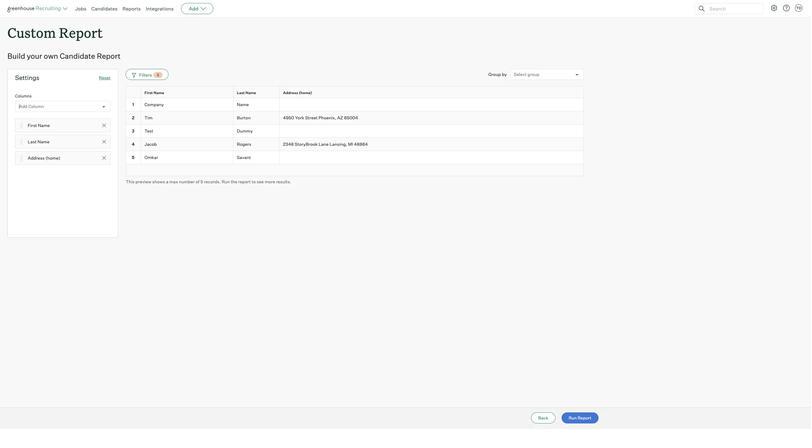 Task type: locate. For each thing, give the bounding box(es) containing it.
1 vertical spatial first name
[[28, 123, 50, 128]]

report
[[59, 23, 103, 42], [97, 52, 121, 61], [578, 416, 592, 421]]

mi
[[348, 142, 353, 147]]

5 inside cell
[[132, 155, 135, 160]]

5 down "4" cell
[[132, 155, 135, 160]]

candidate
[[60, 52, 95, 61]]

az
[[337, 115, 343, 121]]

cell for dummy
[[280, 125, 584, 138]]

address (home)
[[283, 91, 312, 95], [28, 155, 60, 161]]

1 horizontal spatial run
[[569, 416, 577, 421]]

1 vertical spatial (home)
[[46, 155, 60, 161]]

first name up company
[[145, 91, 164, 95]]

1 horizontal spatial first name
[[145, 91, 164, 95]]

last
[[237, 91, 245, 95], [28, 139, 37, 144]]

build
[[7, 52, 25, 61]]

3 row from the top
[[126, 112, 584, 125]]

0 vertical spatial add
[[189, 6, 198, 12]]

phoenix,
[[319, 115, 336, 121]]

settings
[[15, 74, 39, 82]]

0 vertical spatial report
[[59, 23, 103, 42]]

candidates link
[[91, 6, 118, 12]]

configure image
[[771, 4, 778, 12]]

first inside column header
[[145, 91, 153, 95]]

run inside button
[[569, 416, 577, 421]]

2 vertical spatial report
[[578, 416, 592, 421]]

own
[[44, 52, 58, 61]]

0 vertical spatial first name
[[145, 91, 164, 95]]

burton
[[237, 115, 251, 121]]

2 vertical spatial 5
[[201, 179, 203, 184]]

1 horizontal spatial last
[[237, 91, 245, 95]]

0 vertical spatial 5
[[157, 73, 159, 77]]

columns
[[15, 94, 32, 99]]

1 horizontal spatial address (home)
[[283, 91, 312, 95]]

jacob
[[145, 142, 157, 147]]

last name column header
[[234, 87, 281, 100]]

jobs link
[[75, 6, 86, 12]]

85004
[[344, 115, 358, 121]]

1
[[132, 102, 134, 107]]

filters
[[139, 72, 152, 78]]

row containing 5
[[126, 151, 584, 164]]

1 vertical spatial 5
[[132, 155, 135, 160]]

custom
[[7, 23, 56, 42]]

1 row from the top
[[126, 86, 584, 100]]

0 horizontal spatial (home)
[[46, 155, 60, 161]]

this
[[126, 179, 135, 184]]

1 horizontal spatial first
[[145, 91, 153, 95]]

max
[[169, 179, 178, 184]]

2 row from the top
[[126, 98, 584, 112]]

0 horizontal spatial first
[[28, 123, 37, 128]]

0 vertical spatial first
[[145, 91, 153, 95]]

report for custom report
[[59, 23, 103, 42]]

1 horizontal spatial 5
[[157, 73, 159, 77]]

records.
[[204, 179, 221, 184]]

(home)
[[299, 91, 312, 95], [46, 155, 60, 161]]

0 horizontal spatial address
[[28, 155, 45, 161]]

1 horizontal spatial add
[[189, 6, 198, 12]]

5 row from the top
[[126, 138, 584, 151]]

savant
[[237, 155, 251, 160]]

reports
[[123, 6, 141, 12]]

0 horizontal spatial first name
[[28, 123, 50, 128]]

tim
[[145, 115, 153, 121]]

run left the in the top left of the page
[[222, 179, 230, 184]]

0 horizontal spatial last
[[28, 139, 37, 144]]

report inside button
[[578, 416, 592, 421]]

5 right of at the left of the page
[[201, 179, 203, 184]]

first
[[145, 91, 153, 95], [28, 123, 37, 128]]

48864
[[354, 142, 368, 147]]

add button
[[181, 3, 214, 14]]

td
[[797, 6, 802, 10]]

custom report
[[7, 23, 103, 42]]

0 horizontal spatial add
[[19, 104, 27, 109]]

address
[[283, 91, 298, 95], [28, 155, 45, 161]]

0 horizontal spatial last name
[[28, 139, 50, 144]]

row containing 1
[[126, 98, 584, 112]]

name inside last name column header
[[246, 91, 256, 95]]

2 cell from the top
[[280, 125, 584, 138]]

integrations
[[146, 6, 174, 12]]

row
[[126, 86, 584, 100], [126, 98, 584, 112], [126, 112, 584, 125], [126, 125, 584, 138], [126, 138, 584, 151], [126, 151, 584, 164]]

1 vertical spatial add
[[19, 104, 27, 109]]

run
[[222, 179, 230, 184], [569, 416, 577, 421]]

2 vertical spatial cell
[[280, 151, 584, 164]]

1 vertical spatial cell
[[280, 125, 584, 138]]

0 vertical spatial address (home)
[[283, 91, 312, 95]]

cell for savant
[[280, 151, 584, 164]]

0 vertical spatial cell
[[280, 98, 584, 112]]

1 horizontal spatial last name
[[237, 91, 256, 95]]

first down add column
[[28, 123, 37, 128]]

back button
[[531, 413, 556, 424]]

add inside add popup button
[[189, 6, 198, 12]]

filter image
[[131, 73, 136, 78]]

first name down column
[[28, 123, 50, 128]]

3 cell from the top
[[280, 151, 584, 164]]

name
[[154, 91, 164, 95], [246, 91, 256, 95], [237, 102, 249, 107], [38, 123, 50, 128], [38, 139, 50, 144]]

6 row from the top
[[126, 151, 584, 164]]

1 horizontal spatial address
[[283, 91, 298, 95]]

lansing,
[[330, 142, 347, 147]]

integrations link
[[146, 6, 174, 12]]

row containing 3
[[126, 125, 584, 138]]

build your own candidate report
[[7, 52, 121, 61]]

row group containing 1
[[126, 98, 584, 164]]

see
[[257, 179, 264, 184]]

1 vertical spatial address (home)
[[28, 155, 60, 161]]

address inside row
[[283, 91, 298, 95]]

5
[[157, 73, 159, 77], [132, 155, 135, 160], [201, 179, 203, 184]]

company
[[145, 102, 164, 107]]

4950 york street phoenix, az 85004
[[283, 115, 358, 121]]

of
[[196, 179, 200, 184]]

select group
[[514, 72, 540, 77]]

row containing 4
[[126, 138, 584, 151]]

4 row from the top
[[126, 125, 584, 138]]

row group
[[126, 98, 584, 164]]

last name
[[237, 91, 256, 95], [28, 139, 50, 144]]

reset
[[99, 75, 111, 80]]

0 vertical spatial (home)
[[299, 91, 312, 95]]

0 horizontal spatial 5
[[132, 155, 135, 160]]

0 vertical spatial last
[[237, 91, 245, 95]]

results.
[[276, 179, 291, 184]]

add column
[[19, 104, 44, 109]]

table
[[126, 86, 584, 176]]

first name
[[145, 91, 164, 95], [28, 123, 50, 128]]

1 cell from the top
[[280, 98, 584, 112]]

storybrook
[[295, 142, 318, 147]]

0 vertical spatial address
[[283, 91, 298, 95]]

report
[[238, 179, 251, 184]]

1 horizontal spatial (home)
[[299, 91, 312, 95]]

1 vertical spatial address
[[28, 155, 45, 161]]

1 vertical spatial report
[[97, 52, 121, 61]]

reset link
[[99, 75, 111, 80]]

1 vertical spatial run
[[569, 416, 577, 421]]

1 vertical spatial last
[[28, 139, 37, 144]]

number
[[179, 179, 195, 184]]

column header
[[126, 87, 142, 100]]

run right back
[[569, 416, 577, 421]]

cell
[[280, 98, 584, 112], [280, 125, 584, 138], [280, 151, 584, 164]]

0 horizontal spatial run
[[222, 179, 230, 184]]

5 right 'filters'
[[157, 73, 159, 77]]

first up company
[[145, 91, 153, 95]]

0 vertical spatial run
[[222, 179, 230, 184]]

add
[[189, 6, 198, 12], [19, 104, 27, 109]]

0 vertical spatial last name
[[237, 91, 256, 95]]

dummy
[[237, 129, 253, 134]]



Task type: vqa. For each thing, say whether or not it's contained in the screenshot.
Last Name COLUMN HEADER
yes



Task type: describe. For each thing, give the bounding box(es) containing it.
rogers
[[237, 142, 251, 147]]

a
[[166, 179, 169, 184]]

3
[[132, 129, 135, 134]]

Search text field
[[708, 4, 758, 13]]

0 horizontal spatial address (home)
[[28, 155, 60, 161]]

name inside first name column header
[[154, 91, 164, 95]]

group
[[489, 72, 501, 77]]

address (home) inside row
[[283, 91, 312, 95]]

select
[[514, 72, 527, 77]]

preview
[[136, 179, 151, 184]]

row containing first name
[[126, 86, 584, 100]]

group by
[[489, 72, 507, 77]]

the
[[231, 179, 237, 184]]

2 horizontal spatial 5
[[201, 179, 203, 184]]

back
[[539, 416, 549, 421]]

4
[[132, 142, 135, 147]]

2348
[[283, 142, 294, 147]]

test
[[145, 129, 153, 134]]

2
[[132, 115, 135, 121]]

this preview shows a max number of 5 records. run the report to see more results.
[[126, 179, 291, 184]]

table containing 1
[[126, 86, 584, 176]]

lane
[[319, 142, 329, 147]]

your
[[27, 52, 42, 61]]

row containing 2
[[126, 112, 584, 125]]

last name inside column header
[[237, 91, 256, 95]]

to
[[252, 179, 256, 184]]

group
[[528, 72, 540, 77]]

report for run report
[[578, 416, 592, 421]]

by
[[502, 72, 507, 77]]

jobs
[[75, 6, 86, 12]]

td button
[[795, 4, 803, 12]]

1 vertical spatial first
[[28, 123, 37, 128]]

2 cell
[[126, 112, 141, 125]]

york
[[295, 115, 304, 121]]

1 vertical spatial last name
[[28, 139, 50, 144]]

last inside column header
[[237, 91, 245, 95]]

reports link
[[123, 6, 141, 12]]

(home) inside row
[[299, 91, 312, 95]]

2348 storybrook lane lansing, mi 48864
[[283, 142, 368, 147]]

column
[[28, 104, 44, 109]]

shows
[[152, 179, 165, 184]]

column header inside row
[[126, 87, 142, 100]]

5 cell
[[126, 151, 141, 164]]

add for add column
[[19, 104, 27, 109]]

first name inside column header
[[145, 91, 164, 95]]

first name column header
[[141, 87, 235, 100]]

run report button
[[562, 413, 599, 424]]

candidates
[[91, 6, 118, 12]]

td button
[[794, 3, 804, 13]]

1 cell
[[126, 98, 141, 112]]

3 cell
[[126, 125, 141, 138]]

4 cell
[[126, 138, 141, 151]]

greenhouse recruiting image
[[7, 5, 63, 12]]

run report
[[569, 416, 592, 421]]

more
[[265, 179, 275, 184]]

4950
[[283, 115, 294, 121]]

omkar
[[145, 155, 158, 160]]

street
[[305, 115, 318, 121]]

add for add
[[189, 6, 198, 12]]

cell for name
[[280, 98, 584, 112]]



